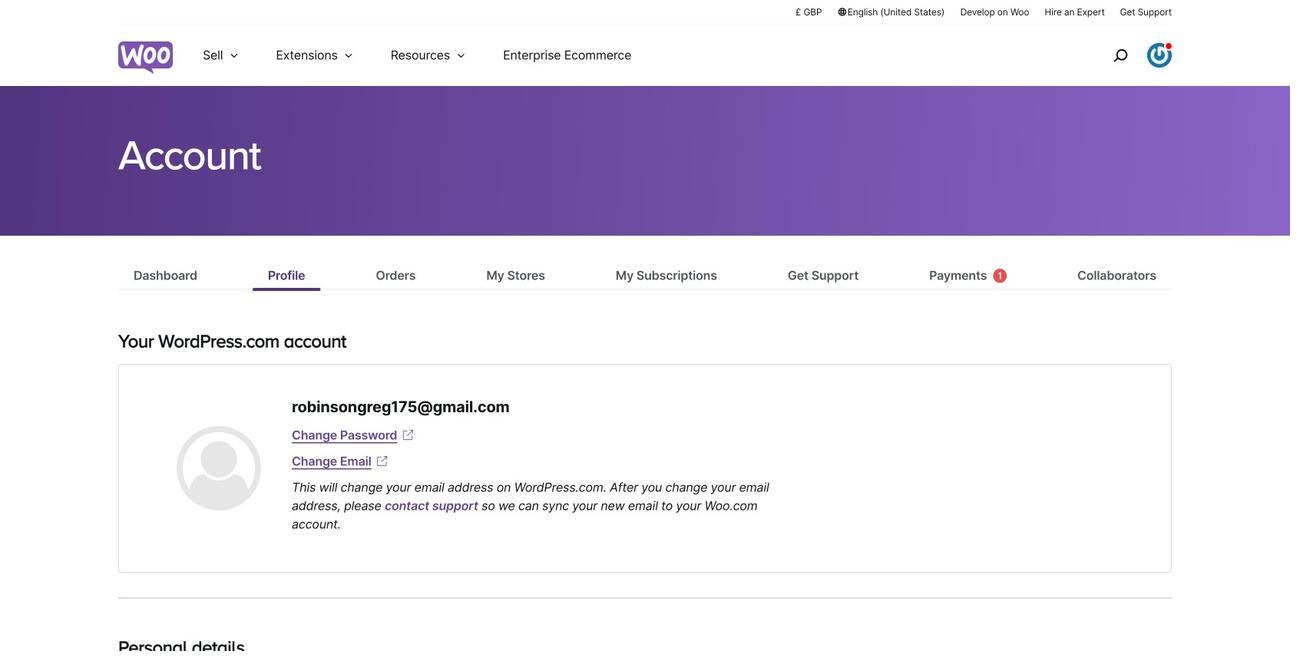 Task type: locate. For each thing, give the bounding box(es) containing it.
external link image
[[401, 428, 416, 443], [375, 454, 390, 469]]

0 horizontal spatial external link image
[[375, 454, 390, 469]]

gravatar image image
[[177, 426, 261, 511]]

0 vertical spatial external link image
[[401, 428, 416, 443]]



Task type: vqa. For each thing, say whether or not it's contained in the screenshot.
"about"
no



Task type: describe. For each thing, give the bounding box(es) containing it.
service navigation menu element
[[1081, 30, 1172, 80]]

1 vertical spatial external link image
[[375, 454, 390, 469]]

search image
[[1109, 43, 1133, 68]]

1 horizontal spatial external link image
[[401, 428, 416, 443]]

open account menu image
[[1148, 43, 1172, 68]]



